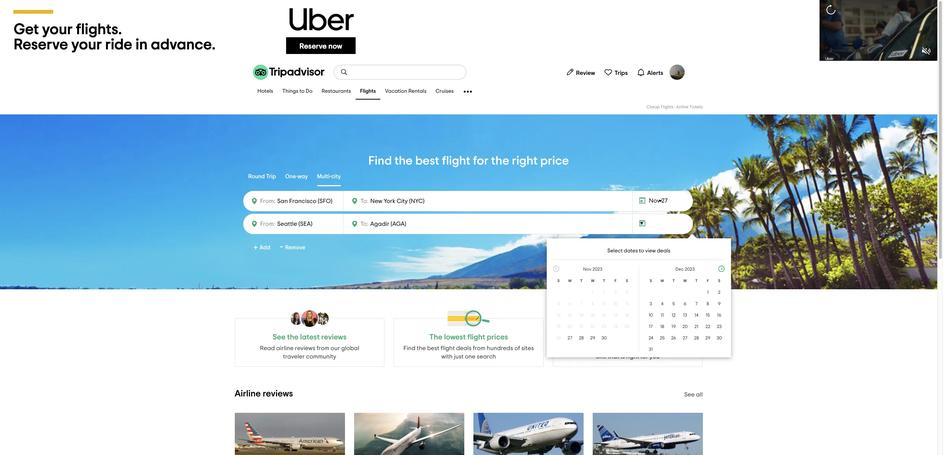 Task type: locate. For each thing, give the bounding box(es) containing it.
2 w from the left
[[684, 279, 687, 283]]

1 horizontal spatial right
[[627, 354, 639, 360]]

30 for dec 2023
[[717, 336, 722, 340]]

0 vertical spatial best
[[416, 155, 440, 167]]

2 21 from the left
[[695, 324, 699, 329]]

2 23 from the left
[[717, 324, 722, 329]]

deals
[[657, 248, 671, 254], [456, 345, 472, 351]]

multi-
[[317, 174, 331, 179]]

2 22 from the left
[[706, 324, 711, 329]]

22 for dec 2023
[[706, 324, 711, 329]]

to left view
[[639, 248, 644, 254]]

s m t w t f s down dec 2023
[[650, 279, 721, 283]]

to up one
[[601, 345, 607, 351]]

0 vertical spatial find
[[369, 155, 392, 167]]

multi-city link
[[317, 168, 341, 186]]

0 horizontal spatial airline
[[235, 389, 261, 398]]

1 2 from the left
[[603, 290, 606, 295]]

11
[[626, 302, 629, 306], [661, 313, 664, 317]]

4 s from the left
[[719, 279, 721, 283]]

the inside use flyscore to compare flights, then book the one that is right for you
[[684, 345, 693, 351]]

find for find the best flight for the right price
[[369, 155, 392, 167]]

15
[[591, 313, 595, 317], [706, 313, 710, 317]]

1 horizontal spatial airline
[[677, 105, 689, 109]]

14
[[580, 313, 584, 317], [695, 313, 699, 317]]

1 vertical spatial to where? text field
[[369, 219, 439, 229]]

18 up then
[[661, 324, 665, 329]]

to:
[[361, 198, 369, 204], [361, 221, 369, 227]]

1 16 from the left
[[602, 313, 607, 317]]

1 horizontal spatial s m t w t f s
[[650, 279, 721, 283]]

2 t from the left
[[603, 279, 606, 283]]

1 26 from the left
[[556, 336, 561, 340]]

1 from from the left
[[317, 345, 329, 351]]

From where? text field
[[275, 196, 339, 206]]

8 for nov 2023
[[592, 302, 594, 306]]

0 horizontal spatial 3
[[615, 290, 617, 295]]

2 30 from the left
[[717, 336, 722, 340]]

2 16 from the left
[[718, 313, 722, 317]]

2 13 from the left
[[684, 313, 687, 317]]

27
[[662, 198, 668, 204], [568, 336, 573, 340], [683, 336, 688, 340]]

that
[[608, 354, 620, 360]]

0 horizontal spatial 2
[[603, 290, 606, 295]]

2 2023 from the left
[[685, 267, 695, 271]]

0 horizontal spatial 2023
[[593, 267, 603, 271]]

2 to where? text field from the top
[[369, 219, 439, 229]]

-
[[675, 105, 676, 109], [280, 241, 283, 253]]

m for dec 2023
[[661, 279, 664, 283]]

0 horizontal spatial 7
[[581, 302, 583, 306]]

flyscore
[[613, 333, 643, 341], [575, 345, 599, 351]]

17 up the 31
[[649, 324, 653, 329]]

0 horizontal spatial see
[[273, 333, 286, 341]]

1 vertical spatial from:
[[260, 221, 275, 227]]

27 for dec 2023
[[683, 336, 688, 340]]

1 15 from the left
[[591, 313, 595, 317]]

1 horizontal spatial 3
[[650, 302, 652, 306]]

best
[[416, 155, 440, 167], [427, 345, 440, 351]]

the inside find the best flight deals from hundreds of sites with just one search
[[417, 345, 426, 351]]

0 vertical spatial flight
[[442, 155, 471, 167]]

1 horizontal spatial 23
[[717, 324, 722, 329]]

2 26 from the left
[[672, 336, 677, 340]]

cruises link
[[431, 84, 459, 100]]

2 8 from the left
[[707, 302, 710, 306]]

1 horizontal spatial 19
[[672, 324, 676, 329]]

1 vertical spatial flight
[[441, 345, 455, 351]]

1 vertical spatial 11
[[661, 313, 664, 317]]

1 t from the left
[[581, 279, 583, 283]]

advertisement region
[[0, 0, 938, 61]]

use
[[564, 345, 574, 351]]

is
[[621, 354, 625, 360]]

t
[[581, 279, 583, 283], [603, 279, 606, 283], [673, 279, 675, 283], [696, 279, 698, 283]]

review
[[576, 70, 595, 76]]

27 for nov 2023
[[568, 336, 573, 340]]

0 horizontal spatial flyscore
[[575, 345, 599, 351]]

nov
[[649, 198, 660, 204], [584, 267, 592, 271]]

hotels
[[258, 89, 273, 94]]

1 1 from the left
[[592, 290, 594, 295]]

flight up the 'with' in the left of the page
[[441, 345, 455, 351]]

the
[[430, 333, 443, 341]]

deals up just
[[456, 345, 472, 351]]

3 t from the left
[[673, 279, 675, 283]]

1 vertical spatial right
[[627, 354, 639, 360]]

1 21 from the left
[[580, 324, 584, 329]]

right left price
[[512, 155, 538, 167]]

To where? text field
[[369, 196, 439, 206], [369, 219, 439, 229]]

hundreds
[[487, 345, 513, 351]]

flyscore up the compare
[[613, 333, 643, 341]]

see left all
[[685, 392, 695, 398]]

1 vertical spatial to
[[639, 248, 644, 254]]

1 9 from the left
[[603, 302, 606, 306]]

0 horizontal spatial reviews
[[263, 389, 293, 398]]

5 for nov 2023
[[558, 302, 560, 306]]

w for dec
[[684, 279, 687, 283]]

0 horizontal spatial m
[[569, 279, 572, 283]]

1 horizontal spatial f
[[707, 279, 709, 283]]

1 12 from the left
[[557, 313, 561, 317]]

0 vertical spatial flyscore
[[613, 333, 643, 341]]

+ add
[[253, 243, 270, 253]]

economy
[[583, 246, 608, 252]]

6
[[569, 302, 572, 306], [684, 302, 687, 306]]

8 for dec 2023
[[707, 302, 710, 306]]

dec 2023
[[676, 267, 695, 271]]

the
[[395, 155, 413, 167], [491, 155, 510, 167], [287, 333, 299, 341], [417, 345, 426, 351], [684, 345, 693, 351]]

from up "one search"
[[473, 345, 486, 351]]

15 for nov 2023
[[591, 313, 595, 317]]

1 vertical spatial 25
[[660, 336, 665, 340]]

28 for nov 2023
[[579, 336, 584, 340]]

1 f from the left
[[615, 279, 617, 283]]

15 for dec 2023
[[706, 313, 710, 317]]

20
[[568, 324, 573, 329], [683, 324, 688, 329]]

7 for dec 2023
[[696, 302, 698, 306]]

1 horizontal spatial deals
[[657, 248, 671, 254]]

1 28 from the left
[[579, 336, 584, 340]]

right inside use flyscore to compare flights, then book the one that is right for you
[[627, 354, 639, 360]]

to
[[300, 89, 305, 94], [639, 248, 644, 254], [601, 345, 607, 351]]

w down dec 2023
[[684, 279, 687, 283]]

6 for dec
[[684, 302, 687, 306]]

2 2 from the left
[[719, 290, 721, 295]]

0 horizontal spatial 18
[[625, 313, 629, 317]]

1 horizontal spatial 18
[[661, 324, 665, 329]]

1 8 from the left
[[592, 302, 594, 306]]

vacation rentals
[[385, 89, 427, 94]]

round
[[248, 174, 265, 179]]

s m t w t f s
[[558, 279, 628, 283], [650, 279, 721, 283]]

0 horizontal spatial 6
[[569, 302, 572, 306]]

0 horizontal spatial 24
[[614, 324, 618, 329]]

0 vertical spatial 25
[[625, 324, 630, 329]]

0 vertical spatial nov
[[649, 198, 660, 204]]

flyscore inside use flyscore to compare flights, then book the one that is right for you
[[575, 345, 599, 351]]

0 horizontal spatial 12
[[557, 313, 561, 317]]

read airline reviews from our global traveler community
[[260, 345, 359, 360]]

tripadvisor image
[[253, 65, 325, 80]]

flights left vacation
[[360, 89, 376, 94]]

rentals
[[409, 89, 427, 94]]

18
[[625, 313, 629, 317], [661, 324, 665, 329]]

0 vertical spatial to
[[300, 89, 305, 94]]

right
[[512, 155, 538, 167], [627, 354, 639, 360]]

2 19 from the left
[[672, 324, 676, 329]]

airline reviews
[[235, 389, 293, 398]]

1 23 from the left
[[602, 324, 607, 329]]

flights right cheap
[[661, 105, 674, 109]]

18 up the compare
[[625, 313, 629, 317]]

1 30 from the left
[[602, 336, 607, 340]]

vacation rentals link
[[381, 84, 431, 100]]

10
[[614, 302, 618, 306], [649, 313, 653, 317]]

4 for dec 2023
[[661, 302, 664, 306]]

2 1 from the left
[[708, 290, 709, 295]]

2 to: from the top
[[361, 221, 369, 227]]

2 f from the left
[[707, 279, 709, 283]]

0 horizontal spatial find
[[369, 155, 392, 167]]

9
[[603, 302, 606, 306], [718, 302, 721, 306]]

29
[[591, 336, 596, 340], [706, 336, 711, 340]]

1 19 from the left
[[557, 324, 561, 329]]

1 vertical spatial reviews
[[295, 345, 316, 351]]

0 horizontal spatial 27
[[568, 336, 573, 340]]

flights,
[[635, 345, 653, 351]]

view
[[646, 248, 656, 254]]

2 for nov 2023
[[603, 290, 606, 295]]

0 horizontal spatial 17
[[614, 313, 618, 317]]

w
[[591, 279, 595, 283], [684, 279, 687, 283]]

0 vertical spatial 3
[[615, 290, 617, 295]]

1 horizontal spatial 20
[[683, 324, 688, 329]]

14 for dec 2023
[[695, 313, 699, 317]]

then
[[654, 345, 667, 351]]

1 vertical spatial see
[[685, 392, 695, 398]]

1 vertical spatial 4
[[661, 302, 664, 306]]

from left the our
[[317, 345, 329, 351]]

latest
[[300, 333, 320, 341]]

24 up the compare
[[614, 324, 618, 329]]

flights inside the flights link
[[360, 89, 376, 94]]

from: for from where? text field
[[260, 198, 275, 204]]

best inside find the best flight deals from hundreds of sites with just one search
[[427, 345, 440, 351]]

airline reviews link
[[235, 389, 293, 398]]

1 22 from the left
[[591, 324, 596, 329]]

1 horizontal spatial to
[[601, 345, 607, 351]]

12
[[557, 313, 561, 317], [672, 313, 676, 317]]

1 horizontal spatial 2
[[719, 290, 721, 295]]

0 vertical spatial to:
[[361, 198, 369, 204]]

0 horizontal spatial 21
[[580, 324, 584, 329]]

1 horizontal spatial 24
[[649, 336, 654, 340]]

2 from: from the top
[[260, 221, 275, 227]]

25 up the compare
[[625, 324, 630, 329]]

1 horizontal spatial 7
[[696, 302, 698, 306]]

find inside find the best flight deals from hundreds of sites with just one search
[[404, 345, 416, 351]]

1 horizontal spatial see
[[685, 392, 695, 398]]

w down nov 2023
[[591, 279, 595, 283]]

0 horizontal spatial 26
[[556, 336, 561, 340]]

9 for nov 2023
[[603, 302, 606, 306]]

3
[[615, 290, 617, 295], [650, 302, 652, 306]]

30 for nov 2023
[[602, 336, 607, 340]]

0 horizontal spatial deals
[[456, 345, 472, 351]]

1 horizontal spatial 9
[[718, 302, 721, 306]]

right right is
[[627, 354, 639, 360]]

flyscore up one
[[575, 345, 599, 351]]

book
[[668, 345, 682, 351]]

1 s from the left
[[558, 279, 560, 283]]

1 vertical spatial to:
[[361, 221, 369, 227]]

18 for dec 2023
[[661, 324, 665, 329]]

1 vertical spatial find
[[404, 345, 416, 351]]

13
[[568, 313, 572, 317], [684, 313, 687, 317]]

2 15 from the left
[[706, 313, 710, 317]]

2023 right dec
[[685, 267, 695, 271]]

1 horizontal spatial 4
[[661, 302, 664, 306]]

1 horizontal spatial 16
[[718, 313, 722, 317]]

0 horizontal spatial 1
[[592, 290, 594, 295]]

one-way
[[285, 174, 308, 179]]

w for nov
[[591, 279, 595, 283]]

deals for view
[[657, 248, 671, 254]]

0 horizontal spatial 8
[[592, 302, 594, 306]]

1 2023 from the left
[[593, 267, 603, 271]]

1 horizontal spatial 11
[[661, 313, 664, 317]]

1 horizontal spatial 30
[[717, 336, 722, 340]]

1 5 from the left
[[558, 302, 560, 306]]

1 horizontal spatial 13
[[684, 313, 687, 317]]

1 w from the left
[[591, 279, 595, 283]]

s
[[558, 279, 560, 283], [626, 279, 628, 283], [650, 279, 652, 283], [719, 279, 721, 283]]

from: up add
[[260, 221, 275, 227]]

1 horizontal spatial 10
[[649, 313, 653, 317]]

13 for nov
[[568, 313, 572, 317]]

1 s m t w t f s from the left
[[558, 279, 628, 283]]

to: for to where? text field corresponding to from where? text box
[[361, 221, 369, 227]]

flights link
[[356, 84, 381, 100]]

25 up then
[[660, 336, 665, 340]]

best for for
[[416, 155, 440, 167]]

1 7 from the left
[[581, 302, 583, 306]]

2 7 from the left
[[696, 302, 698, 306]]

2 9 from the left
[[718, 302, 721, 306]]

1 vertical spatial 10
[[649, 313, 653, 317]]

airline
[[677, 105, 689, 109], [235, 389, 261, 398]]

nov 27
[[649, 198, 668, 204]]

the for find the best flight for the right price
[[395, 155, 413, 167]]

1 6 from the left
[[569, 302, 572, 306]]

29 for nov 2023
[[591, 336, 596, 340]]

1 to where? text field from the top
[[369, 196, 439, 206]]

search image
[[340, 68, 348, 76]]

1 from: from the top
[[260, 198, 275, 204]]

airline
[[276, 345, 294, 351]]

- remove
[[280, 241, 306, 253]]

2 from from the left
[[473, 345, 486, 351]]

read
[[260, 345, 275, 351]]

10 for dec 2023
[[649, 313, 653, 317]]

2 s m t w t f s from the left
[[650, 279, 721, 283]]

2 m from the left
[[661, 279, 664, 283]]

1 horizontal spatial 29
[[706, 336, 711, 340]]

0 horizontal spatial right
[[512, 155, 538, 167]]

1 horizontal spatial 26
[[672, 336, 677, 340]]

see up airline
[[273, 333, 286, 341]]

0 vertical spatial 24
[[614, 324, 618, 329]]

0 vertical spatial right
[[512, 155, 538, 167]]

1 14 from the left
[[580, 313, 584, 317]]

0 vertical spatial 4
[[626, 290, 629, 295]]

None search field
[[334, 65, 466, 79]]

0 vertical spatial see
[[273, 333, 286, 341]]

0 horizontal spatial 9
[[603, 302, 606, 306]]

17 up the compare
[[614, 313, 618, 317]]

2 28 from the left
[[694, 336, 699, 340]]

deals right view
[[657, 248, 671, 254]]

0 horizontal spatial 16
[[602, 313, 607, 317]]

1 vertical spatial nov
[[584, 267, 592, 271]]

0 horizontal spatial f
[[615, 279, 617, 283]]

alerts
[[648, 70, 664, 76]]

2 horizontal spatial 27
[[683, 336, 688, 340]]

0 vertical spatial from:
[[260, 198, 275, 204]]

flights
[[360, 89, 376, 94], [661, 105, 674, 109]]

from: down round trip link
[[260, 198, 275, 204]]

25
[[625, 324, 630, 329], [660, 336, 665, 340]]

1 horizontal spatial 28
[[694, 336, 699, 340]]

1 13 from the left
[[568, 313, 572, 317]]

1 vertical spatial 17
[[649, 324, 653, 329]]

traveler community
[[283, 354, 336, 360]]

flight inside find the best flight deals from hundreds of sites with just one search
[[441, 345, 455, 351]]

2 12 from the left
[[672, 313, 676, 317]]

to for select dates to view deals
[[639, 248, 644, 254]]

1
[[592, 290, 594, 295], [708, 290, 709, 295]]

m for nov 2023
[[569, 279, 572, 283]]

2 20 from the left
[[683, 324, 688, 329]]

2 s from the left
[[626, 279, 628, 283]]

1 horizontal spatial w
[[684, 279, 687, 283]]

0 vertical spatial -
[[675, 105, 676, 109]]

one
[[596, 354, 607, 360]]

1 m from the left
[[569, 279, 572, 283]]

2 6 from the left
[[684, 302, 687, 306]]

1 horizontal spatial from
[[473, 345, 486, 351]]

to left do
[[300, 89, 305, 94]]

1 20 from the left
[[568, 324, 573, 329]]

19 for nov
[[557, 324, 561, 329]]

to inside use flyscore to compare flights, then book the one that is right for you
[[601, 345, 607, 351]]

17 for nov 2023
[[614, 313, 618, 317]]

25 for dec 2023
[[660, 336, 665, 340]]

1 horizontal spatial 21
[[695, 324, 699, 329]]

0 horizontal spatial 19
[[557, 324, 561, 329]]

0 vertical spatial to where? text field
[[369, 196, 439, 206]]

1 to: from the top
[[361, 198, 369, 204]]

24
[[614, 324, 618, 329], [649, 336, 654, 340]]

f for dec 2023
[[707, 279, 709, 283]]

1 horizontal spatial reviews
[[295, 345, 316, 351]]

22
[[591, 324, 596, 329], [706, 324, 711, 329]]

16 for dec 2023
[[718, 313, 722, 317]]

1 vertical spatial 24
[[649, 336, 654, 340]]

see the latest reviews
[[273, 333, 347, 341]]

the lowest flight prices
[[430, 333, 508, 341]]

to where? text field for from where? text box
[[369, 219, 439, 229]]

2 14 from the left
[[695, 313, 699, 317]]

2 29 from the left
[[706, 336, 711, 340]]

21 for dec 2023
[[695, 324, 699, 329]]

deals inside find the best flight deals from hundreds of sites with just one search
[[456, 345, 472, 351]]

2023
[[593, 267, 603, 271], [685, 267, 695, 271]]

24 up the 31
[[649, 336, 654, 340]]

16 for nov 2023
[[602, 313, 607, 317]]

cheap flights - airline tickets
[[647, 105, 703, 109]]

- left "tickets" at top
[[675, 105, 676, 109]]

s m t w t f s down nov 2023
[[558, 279, 628, 283]]

2023 down 'economy'
[[593, 267, 603, 271]]

0 horizontal spatial 10
[[614, 302, 618, 306]]

1 horizontal spatial 2023
[[685, 267, 695, 271]]

2 vertical spatial to
[[601, 345, 607, 351]]

4 for nov 2023
[[626, 290, 629, 295]]

2 5 from the left
[[673, 302, 675, 306]]

1 vertical spatial 3
[[650, 302, 652, 306]]

0 horizontal spatial 22
[[591, 324, 596, 329]]

0 horizontal spatial 15
[[591, 313, 595, 317]]

0 vertical spatial 11
[[626, 302, 629, 306]]

remove
[[285, 245, 306, 251]]

flight left 'for'
[[442, 155, 471, 167]]

0 horizontal spatial 14
[[580, 313, 584, 317]]

see all
[[685, 392, 703, 398]]

- left remove
[[280, 241, 283, 253]]

1 29 from the left
[[591, 336, 596, 340]]



Task type: vqa. For each thing, say whether or not it's contained in the screenshot.
round trip
yes



Task type: describe. For each thing, give the bounding box(es) containing it.
dec
[[676, 267, 684, 271]]

0 vertical spatial reviews
[[321, 333, 347, 341]]

from inside the read airline reviews from our global traveler community
[[317, 345, 329, 351]]

flight for deals
[[441, 345, 455, 351]]

best for deals
[[427, 345, 440, 351]]

vacation
[[385, 89, 407, 94]]

cheap
[[647, 105, 660, 109]]

14 for nov 2023
[[580, 313, 584, 317]]

3 for nov 2023
[[615, 290, 617, 295]]

things to do
[[282, 89, 313, 94]]

find the best flight for the right price
[[369, 155, 569, 167]]

one-way link
[[285, 168, 308, 186]]

of
[[515, 345, 520, 351]]

6 for nov
[[569, 302, 572, 306]]

25 for nov 2023
[[625, 324, 630, 329]]

3 s from the left
[[650, 279, 652, 283]]

26 for dec 2023
[[672, 336, 677, 340]]

things to do link
[[278, 84, 317, 100]]

11 for dec 2023
[[661, 313, 664, 317]]

select
[[608, 248, 623, 254]]

deals for flight
[[456, 345, 472, 351]]

3 for dec 2023
[[650, 302, 652, 306]]

multi-city
[[317, 174, 341, 179]]

f for nov 2023
[[615, 279, 617, 283]]

hotels link
[[253, 84, 278, 100]]

for
[[473, 155, 489, 167]]

profile picture image
[[670, 65, 685, 80]]

31
[[649, 347, 653, 352]]

2023 for nov 2023
[[593, 267, 603, 271]]

1 vertical spatial flights
[[661, 105, 674, 109]]

1 for dec 2023
[[708, 290, 709, 295]]

24 for nov 2023
[[614, 324, 618, 329]]

5 for dec 2023
[[673, 302, 675, 306]]

26 for nov 2023
[[556, 336, 561, 340]]

trip
[[266, 174, 276, 179]]

20 for nov
[[568, 324, 573, 329]]

9 for dec 2023
[[718, 302, 721, 306]]

2 vertical spatial reviews
[[263, 389, 293, 398]]

city
[[331, 174, 341, 179]]

the for find the best flight deals from hundreds of sites with just one search
[[417, 345, 426, 351]]

way
[[298, 174, 308, 179]]

23 for dec 2023
[[717, 324, 722, 329]]

sites
[[522, 345, 534, 351]]

reviews inside the read airline reviews from our global traveler community
[[295, 345, 316, 351]]

use flyscore to compare flights, then book the one that is right for you
[[564, 345, 693, 360]]

+
[[253, 243, 258, 253]]

1 vertical spatial airline
[[235, 389, 261, 398]]

0 horizontal spatial to
[[300, 89, 305, 94]]

all
[[696, 392, 703, 398]]

s m t w t f s for dec
[[650, 279, 721, 283]]

2023 for dec 2023
[[685, 267, 695, 271]]

global
[[341, 345, 359, 351]]

22 for nov 2023
[[591, 324, 596, 329]]

11 for nov 2023
[[626, 302, 629, 306]]

price
[[541, 155, 569, 167]]

with
[[442, 354, 453, 360]]

to: for to where? text field related to from where? text field
[[361, 198, 369, 204]]

find for find the best flight deals from hundreds of sites with just one search
[[404, 345, 416, 351]]

see for see all
[[685, 392, 695, 398]]

restaurants
[[322, 89, 351, 94]]

dates
[[624, 248, 638, 254]]

select dates to view deals
[[608, 248, 671, 254]]

restaurants link
[[317, 84, 356, 100]]

trips
[[615, 70, 628, 76]]

0 vertical spatial airline
[[677, 105, 689, 109]]

2 for dec 2023
[[719, 290, 721, 295]]

20 for dec
[[683, 324, 688, 329]]

for you
[[641, 354, 660, 360]]

from: for from where? text box
[[260, 221, 275, 227]]

lowest
[[444, 333, 466, 341]]

see all link
[[685, 392, 703, 398]]

17 for dec 2023
[[649, 324, 653, 329]]

add
[[260, 245, 270, 251]]

1 horizontal spatial flyscore
[[613, 333, 643, 341]]

12 for nov
[[557, 313, 561, 317]]

round trip
[[248, 174, 276, 179]]

to for use flyscore to compare flights, then book the one that is right for you
[[601, 345, 607, 351]]

nov for nov 27
[[649, 198, 660, 204]]

compare
[[608, 345, 633, 351]]

nov for nov 2023
[[584, 267, 592, 271]]

s m t w t f s for nov
[[558, 279, 628, 283]]

do
[[306, 89, 313, 94]]

see for see the latest reviews
[[273, 333, 286, 341]]

28 for dec 2023
[[694, 336, 699, 340]]

flight for for
[[442, 155, 471, 167]]

21 for nov 2023
[[580, 324, 584, 329]]

trips link
[[602, 65, 631, 80]]

23 for nov 2023
[[602, 324, 607, 329]]

alerts link
[[634, 65, 667, 80]]

nov 2023
[[584, 267, 603, 271]]

our
[[331, 345, 340, 351]]

just
[[454, 354, 464, 360]]

4 t from the left
[[696, 279, 698, 283]]

10 for nov 2023
[[614, 302, 618, 306]]

flight prices
[[468, 333, 508, 341]]

From where? text field
[[275, 219, 339, 229]]

to where? text field for from where? text field
[[369, 196, 439, 206]]

one-
[[285, 174, 298, 179]]

18 for nov 2023
[[625, 313, 629, 317]]

find the best flight deals from hundreds of sites with just one search
[[404, 345, 534, 360]]

the for see the latest reviews
[[287, 333, 299, 341]]

1 vertical spatial -
[[280, 241, 283, 253]]

29 for dec 2023
[[706, 336, 711, 340]]

1 for nov 2023
[[592, 290, 594, 295]]

13 for dec
[[684, 313, 687, 317]]

12 for dec
[[672, 313, 676, 317]]

1 horizontal spatial -
[[675, 105, 676, 109]]

review link
[[563, 65, 599, 80]]

1 horizontal spatial 27
[[662, 198, 668, 204]]

round trip link
[[248, 168, 276, 186]]

7 for nov 2023
[[581, 302, 583, 306]]

tickets
[[690, 105, 703, 109]]

24 for dec 2023
[[649, 336, 654, 340]]

19 for dec
[[672, 324, 676, 329]]

one search
[[465, 354, 496, 360]]

from inside find the best flight deals from hundreds of sites with just one search
[[473, 345, 486, 351]]

things
[[282, 89, 299, 94]]

cruises
[[436, 89, 454, 94]]



